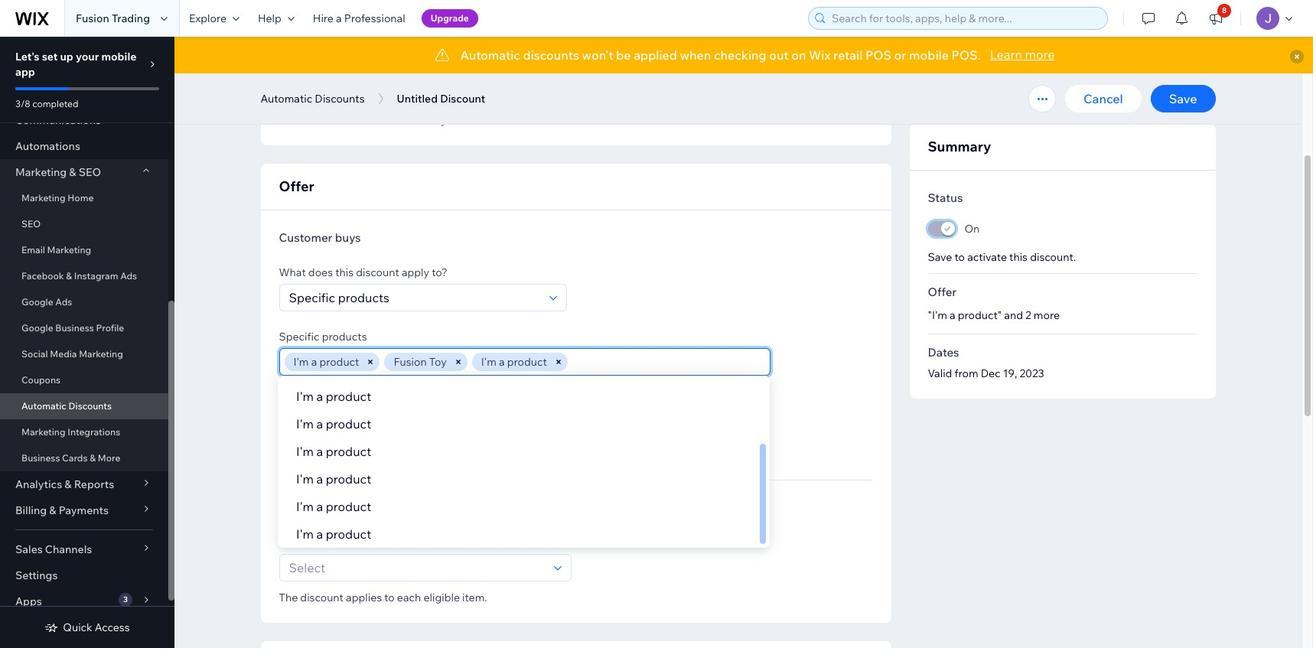 Task type: locate. For each thing, give the bounding box(es) containing it.
business up analytics on the left bottom of the page
[[21, 453, 60, 464]]

2
[[1026, 309, 1032, 322]]

2 horizontal spatial automatic
[[461, 47, 521, 63]]

1 vertical spatial save
[[928, 250, 953, 264]]

automatic inside button
[[261, 92, 313, 106]]

mobile right or in the right of the page
[[910, 47, 949, 63]]

select field for discount
[[284, 285, 545, 311]]

alert containing learn more
[[175, 37, 1314, 74]]

customers
[[279, 113, 334, 127]]

1 vertical spatial fusion
[[394, 355, 427, 369]]

marketing up business cards & more
[[21, 426, 66, 438]]

0 vertical spatial this
[[375, 113, 393, 127]]

2 vertical spatial automatic
[[21, 400, 66, 412]]

google
[[21, 296, 53, 308], [21, 322, 53, 334]]

2 what from the top
[[279, 536, 306, 550]]

see
[[355, 113, 372, 127]]

items
[[422, 414, 453, 430]]

home
[[68, 192, 94, 204]]

1 vertical spatial automatic discounts
[[21, 400, 112, 412]]

trading
[[112, 11, 150, 25]]

on right "out"
[[792, 47, 807, 63]]

i'm a product up minimum quantity of items checkbox
[[296, 389, 372, 404]]

marketing up facebook & instagram ads
[[47, 244, 91, 256]]

automatic inside sidebar 'element'
[[21, 400, 66, 412]]

this for activate
[[1010, 250, 1028, 264]]

0 vertical spatial google
[[21, 296, 53, 308]]

what
[[279, 266, 306, 279], [279, 536, 306, 550]]

minimum left order
[[301, 443, 354, 459]]

0 horizontal spatial mobile
[[101, 50, 137, 64]]

0 horizontal spatial this
[[335, 266, 354, 279]]

0 horizontal spatial to
[[385, 591, 395, 605]]

0 horizontal spatial automatic
[[21, 400, 66, 412]]

0 vertical spatial save
[[1170, 91, 1198, 106]]

0 vertical spatial your
[[76, 50, 99, 64]]

automatic discounts up 'customers'
[[261, 92, 365, 106]]

ads right 'instagram'
[[120, 270, 137, 282]]

marketing inside email marketing link
[[47, 244, 91, 256]]

this right activate
[[1010, 250, 1028, 264]]

1 vertical spatial your
[[441, 113, 463, 127]]

offer up customer buys
[[279, 178, 314, 195]]

1 vertical spatial minimum
[[301, 443, 354, 459]]

billing & payments
[[15, 504, 109, 518]]

1 horizontal spatial automatic
[[261, 92, 313, 106]]

social media marketing link
[[0, 341, 168, 368]]

pos.
[[952, 47, 981, 63]]

0 vertical spatial discount
[[356, 266, 399, 279]]

minimum order subtotal
[[301, 443, 437, 459]]

this right 'does'
[[335, 266, 354, 279]]

minimum down the any
[[301, 414, 354, 430]]

order
[[357, 443, 388, 459]]

i'm
[[294, 355, 309, 369], [481, 355, 497, 369], [296, 361, 314, 377], [296, 389, 314, 404], [296, 417, 314, 432], [296, 444, 314, 459], [296, 472, 314, 487], [296, 499, 314, 515], [296, 527, 314, 542]]

quick access
[[63, 621, 130, 635]]

0 vertical spatial to
[[955, 250, 965, 264]]

offer
[[279, 178, 314, 195], [928, 285, 957, 299]]

0 vertical spatial seo
[[79, 165, 101, 179]]

1 vertical spatial on
[[426, 113, 439, 127]]

hire a professional link
[[304, 0, 415, 37]]

quick access button
[[45, 621, 130, 635]]

fusion left trading
[[76, 11, 109, 25]]

product"
[[958, 309, 1002, 322]]

1 horizontal spatial discounts
[[315, 92, 365, 106]]

more right learn
[[1026, 47, 1055, 62]]

customer up the is
[[279, 501, 333, 515]]

0 horizontal spatial discounts
[[69, 400, 112, 412]]

0 vertical spatial what
[[279, 266, 306, 279]]

0 vertical spatial customer
[[279, 230, 333, 245]]

2 google from the top
[[21, 322, 53, 334]]

this right see
[[375, 113, 393, 127]]

1 vertical spatial automatic
[[261, 92, 313, 106]]

1 vertical spatial discount
[[300, 591, 344, 605]]

customers will see this name on your site.
[[279, 113, 486, 127]]

1 what from the top
[[279, 266, 306, 279]]

summary
[[928, 138, 992, 155]]

0 vertical spatial ads
[[120, 270, 137, 282]]

customer up 'does'
[[279, 230, 333, 245]]

automatic for automatic discounts link
[[21, 400, 66, 412]]

0 horizontal spatial your
[[76, 50, 99, 64]]

i'm a product up the any
[[296, 361, 372, 377]]

help button
[[249, 0, 304, 37]]

1 horizontal spatial mobile
[[910, 47, 949, 63]]

google for google ads
[[21, 296, 53, 308]]

ads up google business profile
[[55, 296, 72, 308]]

& inside popup button
[[65, 478, 72, 492]]

settings link
[[0, 563, 168, 589]]

& up home
[[69, 165, 76, 179]]

marketing down the automations on the left
[[15, 165, 67, 179]]

discounts
[[315, 92, 365, 106], [69, 400, 112, 412]]

1 horizontal spatial automatic discounts
[[261, 92, 365, 106]]

1 vertical spatial customer
[[279, 501, 333, 515]]

there
[[299, 394, 326, 408]]

to left activate
[[955, 250, 965, 264]]

0 horizontal spatial discount
[[300, 591, 344, 605]]

1 vertical spatial google
[[21, 322, 53, 334]]

1 vertical spatial to
[[385, 591, 395, 605]]

item.
[[463, 591, 487, 605]]

1 select field from the top
[[284, 285, 545, 311]]

marketing for integrations
[[21, 426, 66, 438]]

i'm a product down minimum quantity of items checkbox
[[296, 444, 372, 459]]

your inside let's set up your mobile app
[[76, 50, 99, 64]]

0 horizontal spatial ads
[[55, 296, 72, 308]]

discounts up will
[[315, 92, 365, 106]]

learn
[[991, 47, 1023, 62]]

your left site.
[[441, 113, 463, 127]]

hire
[[313, 11, 334, 25]]

i'm a product
[[294, 355, 359, 369], [481, 355, 547, 369], [296, 361, 372, 377], [296, 389, 372, 404], [296, 417, 372, 432], [296, 444, 372, 459], [296, 472, 372, 487], [296, 499, 372, 515], [296, 527, 372, 542]]

automatic discounts up marketing integrations
[[21, 400, 112, 412]]

minimum inside checkbox
[[301, 414, 354, 430]]

0 horizontal spatial save
[[928, 250, 953, 264]]

2 customer from the top
[[279, 501, 333, 515]]

requirements?
[[348, 394, 421, 408]]

None field
[[572, 349, 766, 375]]

business cards & more link
[[0, 446, 168, 472]]

0 vertical spatial business
[[55, 322, 94, 334]]

select field down 'apply' on the left
[[284, 285, 545, 311]]

to left each
[[385, 591, 395, 605]]

reports
[[74, 478, 114, 492]]

seo
[[79, 165, 101, 179], [21, 218, 41, 230]]

automatic
[[461, 47, 521, 63], [261, 92, 313, 106], [21, 400, 66, 412]]

untitled discount button
[[389, 87, 493, 110]]

i'm a product down the any
[[296, 417, 372, 432]]

more right "2" on the top right of page
[[1034, 309, 1060, 322]]

1 vertical spatial this
[[1010, 250, 1028, 264]]

discounts up 'integrations'
[[69, 400, 112, 412]]

quantity
[[357, 414, 405, 430]]

marketing inside marketing & seo dropdown button
[[15, 165, 67, 179]]

site.
[[466, 113, 486, 127]]

"i'm
[[928, 309, 948, 322]]

on right name at the top of page
[[426, 113, 439, 127]]

discounts inside button
[[315, 92, 365, 106]]

settings
[[15, 569, 58, 583]]

up
[[60, 50, 73, 64]]

0 vertical spatial offer
[[279, 178, 314, 195]]

& right 'billing'
[[49, 504, 56, 518]]

1 customer from the top
[[279, 230, 333, 245]]

google up the social
[[21, 322, 53, 334]]

1 vertical spatial ads
[[55, 296, 72, 308]]

0 vertical spatial automatic discounts
[[261, 92, 365, 106]]

automatic up 'discount'
[[461, 47, 521, 63]]

1 vertical spatial select field
[[284, 555, 549, 581]]

sidebar element
[[0, 0, 175, 649]]

Search for tools, apps, help & more... field
[[828, 8, 1103, 29]]

offer up "i'm
[[928, 285, 957, 299]]

3/8 completed
[[15, 98, 78, 109]]

2 horizontal spatial this
[[1010, 250, 1028, 264]]

customer
[[279, 230, 333, 245], [279, 501, 333, 515]]

what left 'does'
[[279, 266, 306, 279]]

0 vertical spatial minimum
[[301, 414, 354, 430]]

valid
[[928, 367, 953, 381]]

save inside "button"
[[1170, 91, 1198, 106]]

Select field
[[284, 285, 545, 311], [284, 555, 549, 581]]

Minimum order subtotal checkbox
[[279, 442, 456, 462]]

0 vertical spatial on
[[792, 47, 807, 63]]

1 minimum from the top
[[301, 414, 354, 430]]

analytics
[[15, 478, 62, 492]]

this
[[375, 113, 393, 127], [1010, 250, 1028, 264], [335, 266, 354, 279]]

mobile down the fusion trading
[[101, 50, 137, 64]]

0 horizontal spatial seo
[[21, 218, 41, 230]]

what does this discount apply to?
[[279, 266, 448, 279]]

automatic discounts
[[261, 92, 365, 106], [21, 400, 112, 412]]

minimum inside "option"
[[301, 443, 354, 459]]

& left reports
[[65, 478, 72, 492]]

marketing for &
[[15, 165, 67, 179]]

customer gets
[[279, 501, 359, 515]]

2 select field from the top
[[284, 555, 549, 581]]

alert
[[175, 37, 1314, 74]]

customer for customer buys
[[279, 230, 333, 245]]

applied
[[634, 47, 678, 63]]

automatic down coupons
[[21, 400, 66, 412]]

app
[[15, 65, 35, 79]]

subtotal
[[391, 443, 437, 459]]

or
[[895, 47, 907, 63]]

profile
[[96, 322, 124, 334]]

1 horizontal spatial on
[[792, 47, 807, 63]]

marketing down "marketing & seo"
[[21, 192, 66, 204]]

fusion
[[76, 11, 109, 25], [394, 355, 427, 369]]

business up social media marketing
[[55, 322, 94, 334]]

fusion left the toy
[[394, 355, 427, 369]]

your
[[76, 50, 99, 64], [441, 113, 463, 127]]

marketing inside marketing home 'link'
[[21, 192, 66, 204]]

activate
[[968, 250, 1008, 264]]

google down facebook
[[21, 296, 53, 308]]

automations
[[15, 139, 80, 153]]

&
[[69, 165, 76, 179], [66, 270, 72, 282], [90, 453, 96, 464], [65, 478, 72, 492], [49, 504, 56, 518]]

mobile
[[910, 47, 949, 63], [101, 50, 137, 64]]

1 google from the top
[[21, 296, 53, 308]]

to?
[[432, 266, 448, 279]]

from
[[955, 367, 979, 381]]

i'm a product up gets
[[296, 472, 372, 487]]

what left the is
[[279, 536, 306, 550]]

any
[[328, 394, 346, 408]]

2 minimum from the top
[[301, 443, 354, 459]]

are there any requirements?
[[279, 394, 421, 408]]

a
[[336, 11, 342, 25], [950, 309, 956, 322], [311, 355, 317, 369], [499, 355, 505, 369], [317, 361, 323, 377], [317, 389, 323, 404], [317, 417, 323, 432], [317, 444, 323, 459], [317, 472, 323, 487], [317, 499, 323, 515], [317, 527, 323, 542]]

select field for discount?
[[284, 555, 549, 581]]

learn more
[[991, 47, 1055, 62]]

automatic inside alert
[[461, 47, 521, 63]]

2 vertical spatial this
[[335, 266, 354, 279]]

automatic discounts inside button
[[261, 92, 365, 106]]

to
[[955, 250, 965, 264], [385, 591, 395, 605]]

automatic up 'customers'
[[261, 92, 313, 106]]

1 horizontal spatial seo
[[79, 165, 101, 179]]

0 vertical spatial fusion
[[76, 11, 109, 25]]

analytics & reports
[[15, 478, 114, 492]]

0 horizontal spatial automatic discounts
[[21, 400, 112, 412]]

0 vertical spatial automatic
[[461, 47, 521, 63]]

seo down automations link
[[79, 165, 101, 179]]

1 horizontal spatial this
[[375, 113, 393, 127]]

payments
[[59, 504, 109, 518]]

0 vertical spatial discounts
[[315, 92, 365, 106]]

discount left 'apply' on the left
[[356, 266, 399, 279]]

& right facebook
[[66, 270, 72, 282]]

1 horizontal spatial your
[[441, 113, 463, 127]]

name
[[396, 113, 424, 127]]

marketing down profile
[[79, 348, 123, 360]]

automatic discounts inside sidebar 'element'
[[21, 400, 112, 412]]

product
[[320, 355, 359, 369], [507, 355, 547, 369], [326, 361, 372, 377], [326, 389, 372, 404], [326, 417, 372, 432], [326, 444, 372, 459], [326, 472, 372, 487], [326, 499, 372, 515], [326, 527, 372, 542]]

1 vertical spatial business
[[21, 453, 60, 464]]

seo up email
[[21, 218, 41, 230]]

explore
[[189, 11, 227, 25]]

1 vertical spatial discounts
[[69, 400, 112, 412]]

fusion trading
[[76, 11, 150, 25]]

0 horizontal spatial fusion
[[76, 11, 109, 25]]

& inside popup button
[[49, 504, 56, 518]]

discount right the
[[300, 591, 344, 605]]

on
[[965, 222, 980, 236]]

& for seo
[[69, 165, 76, 179]]

discount
[[440, 92, 486, 106]]

fusion toy
[[394, 355, 447, 369]]

i'm a product down gets
[[296, 527, 372, 542]]

1 vertical spatial what
[[279, 536, 306, 550]]

0 vertical spatial select field
[[284, 285, 545, 311]]

mobile inside let's set up your mobile app
[[101, 50, 137, 64]]

& inside dropdown button
[[69, 165, 76, 179]]

1 horizontal spatial fusion
[[394, 355, 427, 369]]

discounts inside sidebar 'element'
[[69, 400, 112, 412]]

select field up each
[[284, 555, 549, 581]]

marketing & seo
[[15, 165, 101, 179]]

1 vertical spatial more
[[1034, 309, 1060, 322]]

marketing inside marketing integrations link
[[21, 426, 66, 438]]

1 vertical spatial seo
[[21, 218, 41, 230]]

cancel
[[1084, 91, 1124, 106]]

1 horizontal spatial save
[[1170, 91, 1198, 106]]

1 horizontal spatial offer
[[928, 285, 957, 299]]

your right up
[[76, 50, 99, 64]]



Task type: describe. For each thing, give the bounding box(es) containing it.
professional
[[344, 11, 406, 25]]

save for save to activate this discount.
[[928, 250, 953, 264]]

customer for customer gets
[[279, 501, 333, 515]]

upgrade
[[431, 12, 469, 24]]

quick
[[63, 621, 92, 635]]

3
[[123, 595, 128, 605]]

analytics & reports button
[[0, 472, 168, 498]]

set
[[42, 50, 58, 64]]

channels
[[45, 543, 92, 557]]

dates
[[928, 345, 960, 360]]

be
[[617, 47, 631, 63]]

automatic discounts for automatic discounts link
[[21, 400, 112, 412]]

on inside alert
[[792, 47, 807, 63]]

automatic discounts button
[[253, 87, 373, 110]]

billing & payments button
[[0, 498, 168, 524]]

& left more
[[90, 453, 96, 464]]

communications button
[[0, 107, 168, 133]]

this for see
[[375, 113, 393, 127]]

integrations
[[68, 426, 120, 438]]

discount.
[[1031, 250, 1077, 264]]

cards
[[62, 453, 88, 464]]

0 horizontal spatial offer
[[279, 178, 314, 195]]

1 vertical spatial offer
[[928, 285, 957, 299]]

google ads
[[21, 296, 72, 308]]

e.g., Summer Sale field
[[284, 77, 566, 103]]

products
[[322, 330, 367, 344]]

minimum quantity of items
[[301, 414, 453, 430]]

i'm a product right the toy
[[481, 355, 547, 369]]

cancel button
[[1066, 85, 1142, 113]]

0 vertical spatial more
[[1026, 47, 1055, 62]]

specific products
[[279, 330, 367, 344]]

coupons link
[[0, 368, 168, 394]]

specific
[[279, 330, 320, 344]]

the
[[279, 591, 298, 605]]

dates valid from dec 19, 2023
[[928, 345, 1045, 381]]

facebook & instagram ads
[[21, 270, 137, 282]]

i'm a product up the what is the discount?
[[296, 499, 372, 515]]

communications
[[15, 113, 101, 127]]

untitled
[[397, 92, 438, 106]]

3/8
[[15, 98, 30, 109]]

apply
[[402, 266, 430, 279]]

google business profile
[[21, 322, 124, 334]]

Minimum quantity of items checkbox
[[279, 413, 472, 433]]

discounts for automatic discounts link
[[69, 400, 112, 412]]

marketing & seo button
[[0, 159, 168, 185]]

marketing home link
[[0, 185, 168, 211]]

marketing home
[[21, 192, 94, 204]]

sales channels
[[15, 543, 92, 557]]

facebook
[[21, 270, 64, 282]]

and
[[1005, 309, 1024, 322]]

facebook & instagram ads link
[[0, 263, 168, 289]]

2023
[[1020, 367, 1045, 381]]

minimum for minimum quantity of items
[[301, 414, 354, 430]]

sales channels button
[[0, 537, 168, 563]]

1 horizontal spatial to
[[955, 250, 965, 264]]

discount?
[[338, 536, 387, 550]]

will
[[336, 113, 352, 127]]

pos
[[866, 47, 892, 63]]

automatic for "automatic discounts" button
[[261, 92, 313, 106]]

seo inside dropdown button
[[79, 165, 101, 179]]

marketing for home
[[21, 192, 66, 204]]

access
[[95, 621, 130, 635]]

upgrade button
[[422, 9, 478, 28]]

marketing integrations link
[[0, 420, 168, 446]]

media
[[50, 348, 77, 360]]

fusion for fusion trading
[[76, 11, 109, 25]]

checking
[[714, 47, 767, 63]]

social media marketing
[[21, 348, 123, 360]]

what for what does this discount apply to?
[[279, 266, 306, 279]]

8
[[1223, 5, 1228, 15]]

email marketing link
[[0, 237, 168, 263]]

seo link
[[0, 211, 168, 237]]

minimum for minimum order subtotal
[[301, 443, 354, 459]]

fusion for fusion toy
[[394, 355, 427, 369]]

the
[[319, 536, 335, 550]]

billing
[[15, 504, 47, 518]]

automations link
[[0, 133, 168, 159]]

automatic discounts for "automatic discounts" button
[[261, 92, 365, 106]]

the discount applies to each eligible item.
[[279, 591, 487, 605]]

discounts for "automatic discounts" button
[[315, 92, 365, 106]]

& for reports
[[65, 478, 72, 492]]

customer buys
[[279, 230, 361, 245]]

0 horizontal spatial on
[[426, 113, 439, 127]]

what for what is the discount?
[[279, 536, 306, 550]]

does
[[308, 266, 333, 279]]

toy
[[429, 355, 447, 369]]

marketing inside social media marketing link
[[79, 348, 123, 360]]

1 horizontal spatial discount
[[356, 266, 399, 279]]

19,
[[1003, 367, 1018, 381]]

more
[[98, 453, 120, 464]]

buys
[[335, 230, 361, 245]]

each
[[397, 591, 421, 605]]

when
[[680, 47, 712, 63]]

save to activate this discount.
[[928, 250, 1077, 264]]

& for payments
[[49, 504, 56, 518]]

& for instagram
[[66, 270, 72, 282]]

are
[[279, 394, 297, 408]]

dec
[[981, 367, 1001, 381]]

google for google business profile
[[21, 322, 53, 334]]

discounts
[[523, 47, 580, 63]]

save for save
[[1170, 91, 1198, 106]]

email
[[21, 244, 45, 256]]

retail
[[834, 47, 863, 63]]

completed
[[32, 98, 78, 109]]

1 horizontal spatial ads
[[120, 270, 137, 282]]

i'm a product down specific products on the bottom of page
[[294, 355, 359, 369]]

sales
[[15, 543, 43, 557]]

automatic discounts link
[[0, 394, 168, 420]]



Task type: vqa. For each thing, say whether or not it's contained in the screenshot.
the Discounts within the Automatic Discounts Link
yes



